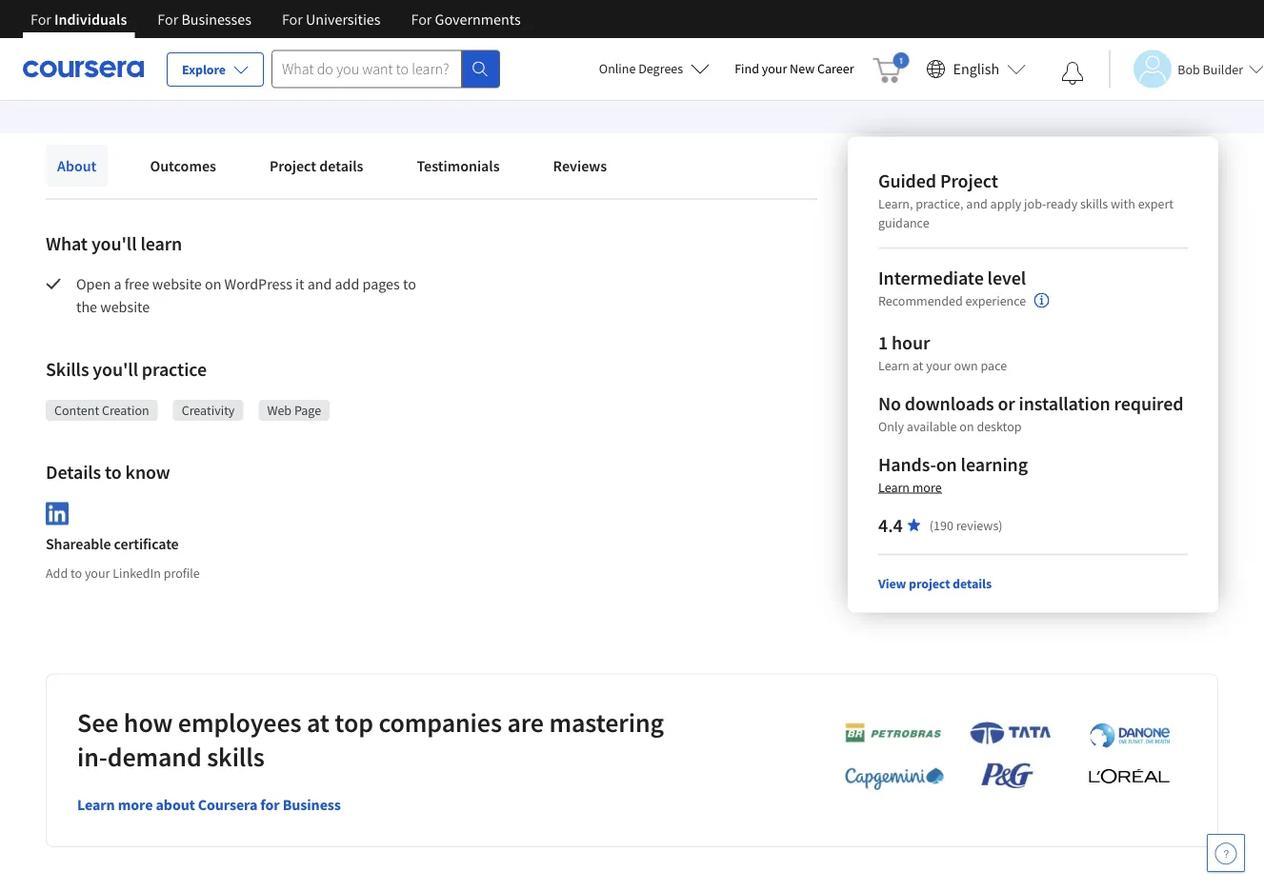Task type: describe. For each thing, give the bounding box(es) containing it.
on inside 'hands-on learning learn more'
[[936, 453, 957, 477]]

and inside the open a free website on wordpress it and add pages to the website
[[307, 274, 332, 294]]

•
[[260, 66, 266, 86]]

learn down in- on the left bottom of the page
[[77, 796, 115, 815]]

page
[[294, 402, 321, 419]]

wordpress
[[224, 274, 292, 294]]

for
[[260, 796, 280, 815]]

skills inside see how employees at top companies are mastering in-demand skills
[[207, 741, 265, 774]]

only
[[879, 418, 904, 435]]

career
[[818, 60, 854, 77]]

1 vertical spatial details
[[953, 575, 992, 592]]

at for top
[[307, 706, 330, 740]]

ready
[[1047, 195, 1078, 212]]

recommended
[[879, 293, 963, 310]]

how
[[124, 706, 173, 740]]

project details
[[270, 156, 363, 175]]

about link
[[46, 145, 108, 187]]

for individuals
[[30, 10, 127, 29]]

find your new career
[[735, 60, 854, 77]]

hour
[[892, 331, 930, 355]]

guidance
[[879, 214, 930, 231]]

outcomes link
[[139, 145, 228, 187]]

no downloads or installation required only available on desktop
[[879, 392, 1184, 435]]

for businesses
[[158, 10, 252, 29]]

on inside the open a free website on wordpress it and add pages to the website
[[205, 274, 221, 294]]

no
[[879, 392, 901, 416]]

pages
[[363, 274, 400, 294]]

learn more link for on
[[879, 479, 942, 496]]

0 horizontal spatial project
[[270, 156, 316, 175]]

know
[[125, 461, 170, 485]]

for for individuals
[[30, 10, 51, 29]]

intermediate level
[[879, 266, 1026, 290]]

learn inside • learn more
[[273, 67, 309, 86]]

(190 reviews)
[[930, 517, 1003, 534]]

hands-
[[879, 453, 936, 477]]

1
[[879, 331, 888, 355]]

4.4
[[879, 514, 903, 538]]

hands-on learning learn more
[[879, 453, 1028, 496]]

it
[[296, 274, 304, 294]]

testimonials link
[[405, 145, 511, 187]]

what you'll learn
[[46, 232, 182, 256]]

project details link
[[258, 145, 375, 187]]

expert
[[1138, 195, 1174, 212]]

What do you want to learn? text field
[[272, 50, 462, 88]]

governments
[[435, 10, 521, 29]]

shopping cart: 1 item image
[[873, 52, 910, 83]]

bob builder button
[[1109, 50, 1265, 88]]

see how employees at top companies are mastering in-demand skills
[[77, 706, 664, 774]]

required
[[1115, 392, 1184, 416]]

about
[[156, 796, 195, 815]]

view project details link
[[879, 575, 992, 592]]

downloads
[[905, 392, 994, 416]]

and inside the guided project learn, practice, and apply job-ready skills with expert guidance
[[967, 195, 988, 212]]

profile
[[164, 565, 200, 582]]

show notifications image
[[1062, 62, 1085, 85]]

1 vertical spatial website
[[100, 297, 150, 316]]

experience
[[966, 293, 1027, 310]]

available
[[907, 418, 957, 435]]

practice,
[[916, 195, 964, 212]]

online degrees button
[[584, 48, 725, 90]]

0 vertical spatial with
[[105, 67, 133, 86]]

english button
[[919, 38, 1034, 100]]

desktop
[[977, 418, 1022, 435]]

for for governments
[[411, 10, 432, 29]]

reviews link
[[542, 145, 619, 187]]

own
[[954, 357, 978, 374]]

pace
[[981, 357, 1007, 374]]

about
[[57, 156, 97, 175]]

your inside find your new career link
[[762, 60, 787, 77]]

find your new career link
[[725, 57, 864, 81]]

learn
[[140, 232, 182, 256]]

demand
[[107, 741, 202, 774]]

learn more about coursera for business link
[[77, 796, 341, 815]]

details to know
[[46, 461, 170, 485]]

explore
[[182, 61, 226, 78]]

open
[[76, 274, 111, 294]]

level
[[988, 266, 1026, 290]]

1 hour learn at your own pace
[[879, 331, 1007, 374]]

shareable
[[46, 535, 111, 554]]

or
[[998, 392, 1016, 416]]

at for your
[[913, 357, 924, 374]]

view
[[879, 575, 907, 592]]

your inside the 1 hour learn at your own pace
[[926, 357, 952, 374]]

more inside • learn more
[[312, 67, 346, 86]]

find
[[735, 60, 759, 77]]

creativity
[[182, 402, 235, 419]]

• learn more
[[260, 66, 346, 86]]

builder
[[1203, 61, 1244, 78]]

linkedin
[[113, 565, 161, 582]]

for for businesses
[[158, 10, 178, 29]]

view project details
[[879, 575, 992, 592]]

guided project learn, practice, and apply job-ready skills with expert guidance
[[879, 169, 1174, 231]]

to for your
[[70, 565, 82, 582]]

intermediate
[[879, 266, 984, 290]]

bob
[[1178, 61, 1200, 78]]

certificate
[[114, 535, 179, 554]]

skills inside the guided project learn, practice, and apply job-ready skills with expert guidance
[[1081, 195, 1108, 212]]

shareable certificate
[[46, 535, 179, 554]]

learn,
[[879, 195, 913, 212]]

to for know
[[105, 461, 122, 485]]

new
[[790, 60, 815, 77]]

employees
[[178, 706, 302, 740]]



Task type: vqa. For each thing, say whether or not it's contained in the screenshot.
right one
no



Task type: locate. For each thing, give the bounding box(es) containing it.
0 horizontal spatial with
[[105, 67, 133, 86]]

learn more about coursera for business
[[77, 796, 341, 815]]

you'll up the a
[[91, 232, 137, 256]]

learn more link right •
[[273, 65, 346, 88]]

on down downloads
[[960, 418, 974, 435]]

at inside see how employees at top companies are mastering in-demand skills
[[307, 706, 330, 740]]

a
[[114, 274, 121, 294]]

1 horizontal spatial website
[[152, 274, 202, 294]]

and left apply
[[967, 195, 988, 212]]

0 horizontal spatial your
[[85, 565, 110, 582]]

more down hands-
[[913, 479, 942, 496]]

more
[[312, 67, 346, 86], [913, 479, 942, 496], [118, 796, 153, 815]]

2 horizontal spatial more
[[913, 479, 942, 496]]

are
[[507, 706, 544, 740]]

2 horizontal spatial on
[[960, 418, 974, 435]]

1 vertical spatial at
[[307, 706, 330, 740]]

1 for from the left
[[30, 10, 51, 29]]

0 vertical spatial you'll
[[91, 232, 137, 256]]

to right add
[[70, 565, 82, 582]]

coursera image
[[23, 54, 144, 84]]

0 horizontal spatial and
[[307, 274, 332, 294]]

1 horizontal spatial details
[[953, 575, 992, 592]]

to
[[403, 274, 416, 294], [105, 461, 122, 485], [70, 565, 82, 582]]

top
[[335, 706, 373, 740]]

on down available
[[936, 453, 957, 477]]

what
[[46, 232, 88, 256]]

0 horizontal spatial website
[[100, 297, 150, 316]]

learn
[[273, 67, 309, 86], [879, 357, 910, 374], [879, 479, 910, 496], [77, 796, 115, 815]]

1 vertical spatial more
[[913, 479, 942, 496]]

2 vertical spatial more
[[118, 796, 153, 815]]

website down the a
[[100, 297, 150, 316]]

2 horizontal spatial to
[[403, 274, 416, 294]]

add
[[335, 274, 360, 294]]

0 horizontal spatial details
[[320, 156, 363, 175]]

1 horizontal spatial on
[[936, 453, 957, 477]]

1 vertical spatial with
[[1111, 195, 1136, 212]]

1 vertical spatial to
[[105, 461, 122, 485]]

with left expert
[[1111, 195, 1136, 212]]

reviews
[[553, 156, 607, 175]]

learn more link down hands-
[[879, 479, 942, 496]]

for left universities
[[282, 10, 303, 29]]

practice
[[142, 358, 207, 382]]

to left know
[[105, 461, 122, 485]]

learn right •
[[273, 67, 309, 86]]

on left wordpress
[[205, 274, 221, 294]]

coursera plus image
[[136, 71, 252, 83]]

for governments
[[411, 10, 521, 29]]

on inside the no downloads or installation required only available on desktop
[[960, 418, 974, 435]]

None search field
[[272, 50, 500, 88]]

1 horizontal spatial project
[[940, 169, 998, 193]]

project
[[909, 575, 950, 592]]

to right pages
[[403, 274, 416, 294]]

and right 'it'
[[307, 274, 332, 294]]

1 horizontal spatial learn more link
[[879, 479, 942, 496]]

you'll
[[91, 232, 137, 256], [93, 358, 138, 382]]

your down the shareable certificate
[[85, 565, 110, 582]]

the
[[76, 297, 97, 316]]

0 horizontal spatial on
[[205, 274, 221, 294]]

0 horizontal spatial skills
[[207, 741, 265, 774]]

2 vertical spatial on
[[936, 453, 957, 477]]

mastering
[[549, 706, 664, 740]]

skills
[[46, 358, 89, 382]]

skills right ready
[[1081, 195, 1108, 212]]

more inside 'hands-on learning learn more'
[[913, 479, 942, 496]]

for for universities
[[282, 10, 303, 29]]

online
[[599, 60, 636, 77]]

1 horizontal spatial skills
[[1081, 195, 1108, 212]]

for left governments
[[411, 10, 432, 29]]

project
[[270, 156, 316, 175], [940, 169, 998, 193]]

0 vertical spatial on
[[205, 274, 221, 294]]

details
[[46, 461, 101, 485]]

web
[[267, 402, 292, 419]]

reviews)
[[956, 517, 1003, 534]]

universities
[[306, 10, 381, 29]]

add
[[46, 565, 68, 582]]

included with
[[46, 67, 136, 86]]

1 horizontal spatial your
[[762, 60, 787, 77]]

0 horizontal spatial more
[[118, 796, 153, 815]]

with right "included"
[[105, 67, 133, 86]]

with
[[105, 67, 133, 86], [1111, 195, 1136, 212]]

1 vertical spatial your
[[926, 357, 952, 374]]

testimonials
[[417, 156, 500, 175]]

for left the individuals at left
[[30, 10, 51, 29]]

for left businesses
[[158, 10, 178, 29]]

1 horizontal spatial at
[[913, 357, 924, 374]]

english
[[953, 60, 1000, 79]]

0 vertical spatial and
[[967, 195, 988, 212]]

0 vertical spatial to
[[403, 274, 416, 294]]

0 vertical spatial skills
[[1081, 195, 1108, 212]]

apply
[[991, 195, 1022, 212]]

open a free website on wordpress it and add pages to the website
[[76, 274, 419, 316]]

included
[[46, 67, 102, 86]]

learn inside the 1 hour learn at your own pace
[[879, 357, 910, 374]]

degrees
[[639, 60, 683, 77]]

1 vertical spatial you'll
[[93, 358, 138, 382]]

guided
[[879, 169, 937, 193]]

banner navigation
[[15, 0, 536, 38]]

project up practice,
[[940, 169, 998, 193]]

coursera enterprise logos image
[[817, 721, 1187, 801]]

0 vertical spatial your
[[762, 60, 787, 77]]

and
[[967, 195, 988, 212], [307, 274, 332, 294]]

information about difficulty level pre-requisites. image
[[1034, 293, 1049, 308]]

for universities
[[282, 10, 381, 29]]

website
[[152, 274, 202, 294], [100, 297, 150, 316]]

your right find at the right top of the page
[[762, 60, 787, 77]]

2 for from the left
[[158, 10, 178, 29]]

at down hour
[[913, 357, 924, 374]]

learn more link for learn
[[273, 65, 346, 88]]

more down for universities on the left top of the page
[[312, 67, 346, 86]]

0 vertical spatial website
[[152, 274, 202, 294]]

website right free
[[152, 274, 202, 294]]

learn inside 'hands-on learning learn more'
[[879, 479, 910, 496]]

1 vertical spatial skills
[[207, 741, 265, 774]]

more left about
[[118, 796, 153, 815]]

your left own
[[926, 357, 952, 374]]

3 for from the left
[[282, 10, 303, 29]]

learning
[[961, 453, 1028, 477]]

learn down hands-
[[879, 479, 910, 496]]

coursera
[[198, 796, 258, 815]]

0 vertical spatial details
[[320, 156, 363, 175]]

explore button
[[167, 52, 264, 87]]

0 horizontal spatial learn more link
[[273, 65, 346, 88]]

learn down 1 at top
[[879, 357, 910, 374]]

web page
[[267, 402, 321, 419]]

0 horizontal spatial at
[[307, 706, 330, 740]]

4 for from the left
[[411, 10, 432, 29]]

skills you'll practice
[[46, 358, 207, 382]]

2 horizontal spatial your
[[926, 357, 952, 374]]

2 vertical spatial to
[[70, 565, 82, 582]]

1 horizontal spatial more
[[312, 67, 346, 86]]

skills down employees
[[207, 741, 265, 774]]

1 horizontal spatial to
[[105, 461, 122, 485]]

to inside the open a free website on wordpress it and add pages to the website
[[403, 274, 416, 294]]

content creation
[[54, 402, 149, 419]]

0 vertical spatial at
[[913, 357, 924, 374]]

(190
[[930, 517, 954, 534]]

1 vertical spatial learn more link
[[879, 479, 942, 496]]

0 vertical spatial learn more link
[[273, 65, 346, 88]]

add to your linkedin profile
[[46, 565, 200, 582]]

1 horizontal spatial and
[[967, 195, 988, 212]]

help center image
[[1215, 842, 1238, 865]]

1 vertical spatial on
[[960, 418, 974, 435]]

recommended experience
[[879, 293, 1027, 310]]

at inside the 1 hour learn at your own pace
[[913, 357, 924, 374]]

see
[[77, 706, 119, 740]]

0 vertical spatial more
[[312, 67, 346, 86]]

companies
[[379, 706, 502, 740]]

2 vertical spatial your
[[85, 565, 110, 582]]

at
[[913, 357, 924, 374], [307, 706, 330, 740]]

at left top
[[307, 706, 330, 740]]

you'll for skills
[[93, 358, 138, 382]]

0 horizontal spatial to
[[70, 565, 82, 582]]

outcomes
[[150, 156, 216, 175]]

content
[[54, 402, 99, 419]]

you'll up creation
[[93, 358, 138, 382]]

project down • learn more
[[270, 156, 316, 175]]

1 vertical spatial and
[[307, 274, 332, 294]]

project inside the guided project learn, practice, and apply job-ready skills with expert guidance
[[940, 169, 998, 193]]

1 horizontal spatial with
[[1111, 195, 1136, 212]]

installation
[[1019, 392, 1111, 416]]

creation
[[102, 402, 149, 419]]

with inside the guided project learn, practice, and apply job-ready skills with expert guidance
[[1111, 195, 1136, 212]]

you'll for what
[[91, 232, 137, 256]]

for
[[30, 10, 51, 29], [158, 10, 178, 29], [282, 10, 303, 29], [411, 10, 432, 29]]



